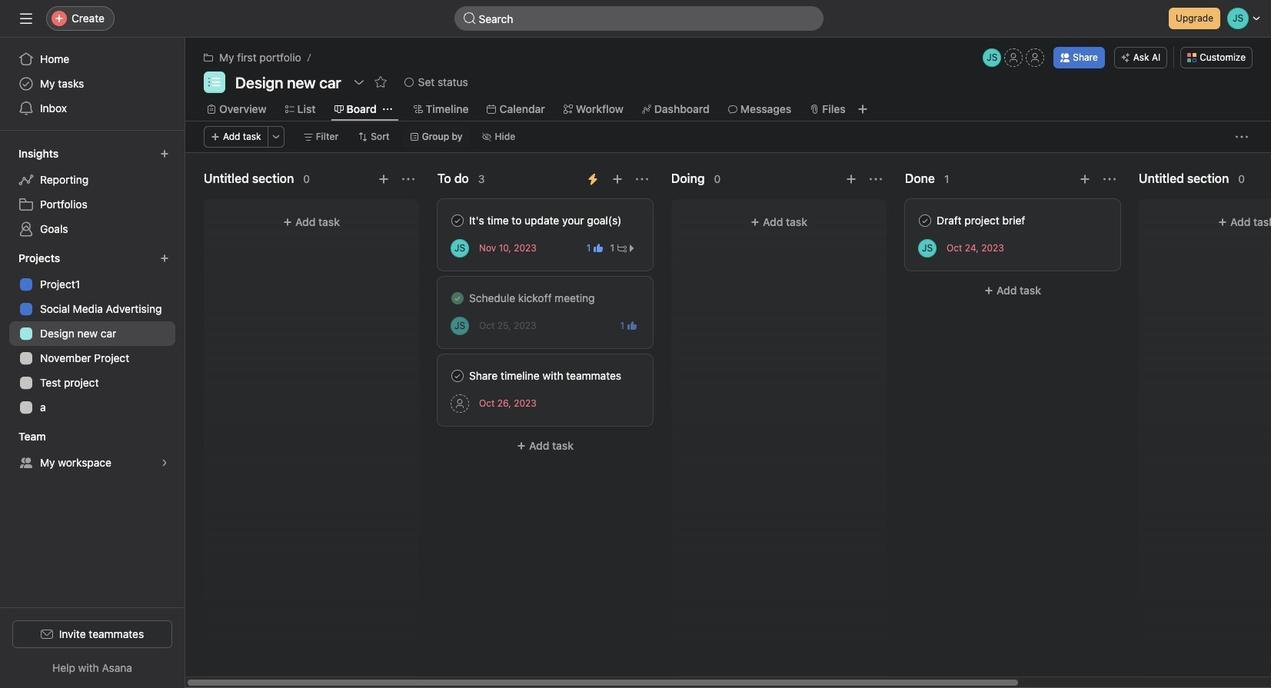 Task type: locate. For each thing, give the bounding box(es) containing it.
more actions image
[[1236, 131, 1249, 143]]

global element
[[0, 38, 185, 130]]

1 like. you liked this task image
[[594, 243, 603, 253]]

mark complete image
[[448, 212, 467, 230], [916, 212, 935, 230]]

None field
[[454, 6, 823, 31]]

3 add task image from the left
[[1079, 173, 1092, 185]]

projects element
[[0, 245, 185, 423]]

new insights image
[[160, 149, 169, 158]]

0 horizontal spatial js image
[[455, 239, 465, 257]]

js image
[[922, 239, 933, 257], [455, 317, 465, 335]]

0 horizontal spatial add task image
[[378, 173, 390, 185]]

hide sidebar image
[[20, 12, 32, 25]]

insights element
[[0, 140, 185, 245]]

show options image
[[353, 76, 365, 88]]

Completed checkbox
[[448, 289, 467, 308]]

None text field
[[232, 72, 345, 93]]

1 horizontal spatial more section actions image
[[870, 173, 882, 185]]

0 vertical spatial mark complete checkbox
[[448, 212, 467, 230]]

1 horizontal spatial mark complete image
[[916, 212, 935, 230]]

Mark complete checkbox
[[448, 212, 467, 230], [448, 367, 467, 385]]

more section actions image
[[402, 173, 415, 185]]

js image down completed "icon"
[[455, 317, 465, 335]]

1 horizontal spatial add task image
[[612, 173, 624, 185]]

0 horizontal spatial js image
[[455, 317, 465, 335]]

1 vertical spatial mark complete checkbox
[[448, 367, 467, 385]]

more section actions image
[[636, 173, 648, 185], [870, 173, 882, 185], [1104, 173, 1116, 185]]

1 vertical spatial js image
[[455, 317, 465, 335]]

add task image for third more section actions icon
[[1079, 173, 1092, 185]]

js image down mark complete checkbox on the right top of the page
[[922, 239, 933, 257]]

0 horizontal spatial more section actions image
[[636, 173, 648, 185]]

2 more section actions image from the left
[[870, 173, 882, 185]]

completed image
[[448, 289, 467, 308]]

0 vertical spatial js image
[[922, 239, 933, 257]]

1 horizontal spatial js image
[[922, 239, 933, 257]]

1 mark complete image from the left
[[448, 212, 467, 230]]

add tab image
[[857, 103, 869, 115]]

1 vertical spatial js image
[[455, 239, 465, 257]]

add task image for more section actions image
[[378, 173, 390, 185]]

2 mark complete image from the left
[[916, 212, 935, 230]]

0 horizontal spatial mark complete image
[[448, 212, 467, 230]]

js image
[[987, 48, 998, 67], [455, 239, 465, 257]]

Mark complete checkbox
[[916, 212, 935, 230]]

1 add task image from the left
[[378, 173, 390, 185]]

add task image
[[378, 173, 390, 185], [612, 173, 624, 185], [1079, 173, 1092, 185]]

0 vertical spatial js image
[[987, 48, 998, 67]]

2 horizontal spatial more section actions image
[[1104, 173, 1116, 185]]

js image for mark complete checkbox on the right top of the page's mark complete icon
[[922, 239, 933, 257]]

add to starred image
[[374, 76, 387, 88]]

new project or portfolio image
[[160, 254, 169, 263]]

2 horizontal spatial add task image
[[1079, 173, 1092, 185]]



Task type: vqa. For each thing, say whether or not it's contained in the screenshot.
Add tab image
yes



Task type: describe. For each thing, give the bounding box(es) containing it.
mark complete image for 2nd mark complete option from the bottom of the page
[[448, 212, 467, 230]]

mark complete image for mark complete checkbox on the right top of the page
[[916, 212, 935, 230]]

rules for to do image
[[587, 173, 599, 185]]

list image
[[208, 76, 221, 88]]

2 mark complete checkbox from the top
[[448, 367, 467, 385]]

see details, my workspace image
[[160, 458, 169, 468]]

js image for completed "icon"
[[455, 317, 465, 335]]

1 mark complete checkbox from the top
[[448, 212, 467, 230]]

add task image
[[845, 173, 858, 185]]

prominent image
[[463, 12, 476, 25]]

teams element
[[0, 423, 185, 478]]

Search tasks, projects, and more text field
[[454, 6, 823, 31]]

tab actions image
[[383, 105, 392, 114]]

1 more section actions image from the left
[[636, 173, 648, 185]]

3 more section actions image from the left
[[1104, 173, 1116, 185]]

more actions image
[[271, 132, 281, 142]]

1 horizontal spatial js image
[[987, 48, 998, 67]]

mark complete image
[[448, 367, 467, 385]]

2 add task image from the left
[[612, 173, 624, 185]]

1 like. you liked this task image
[[628, 321, 637, 330]]



